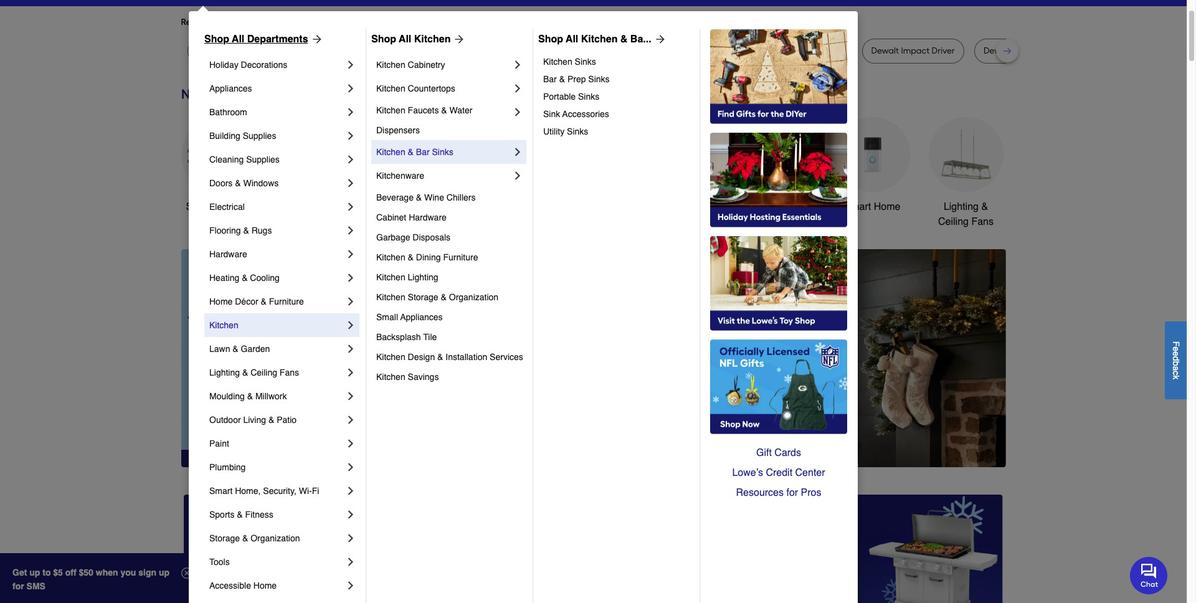 Task type: vqa. For each thing, say whether or not it's contained in the screenshot.
rightmost The Learn
no



Task type: locate. For each thing, give the bounding box(es) containing it.
all inside "link"
[[399, 34, 411, 45]]

flooring
[[209, 226, 241, 235]]

1 horizontal spatial ceiling
[[938, 216, 969, 227]]

you left more
[[294, 17, 309, 27]]

chevron right image for appliances
[[344, 82, 357, 95]]

& inside outdoor tools & equipment
[[715, 201, 721, 212]]

decorations down shop all departments link
[[241, 60, 287, 70]]

center
[[795, 467, 825, 478]]

outdoor living & patio
[[209, 415, 297, 425]]

2 horizontal spatial shop
[[538, 34, 563, 45]]

& inside flooring & rugs link
[[243, 226, 249, 235]]

supplies
[[243, 131, 276, 141], [246, 154, 280, 164]]

1 horizontal spatial furniture
[[443, 252, 478, 262]]

0 vertical spatial arrow right image
[[651, 33, 666, 45]]

1 horizontal spatial arrow right image
[[451, 33, 466, 45]]

driver for impact driver bit
[[527, 45, 550, 56]]

4 drill from the left
[[1013, 45, 1028, 56]]

4 bit from the left
[[1030, 45, 1040, 56]]

2 bit from the left
[[552, 45, 563, 56]]

equipment
[[662, 216, 709, 227]]

1 vertical spatial bathroom
[[757, 201, 801, 212]]

garbage disposals
[[376, 232, 450, 242]]

lawn
[[209, 344, 230, 354]]

kitchenware link
[[376, 164, 511, 188]]

tools up cabinet hardware
[[394, 201, 417, 212]]

bathroom
[[209, 107, 247, 117], [757, 201, 801, 212]]

1 horizontal spatial home
[[253, 581, 277, 591]]

1 vertical spatial hardware
[[209, 249, 247, 259]]

1 bit from the left
[[374, 45, 384, 56]]

supplies for building supplies
[[243, 131, 276, 141]]

1 vertical spatial fans
[[280, 368, 299, 378]]

lighting & ceiling fans
[[938, 201, 994, 227], [209, 368, 299, 378]]

lawn & garden
[[209, 344, 270, 354]]

for inside 'link'
[[786, 487, 798, 498]]

moulding & millwork
[[209, 391, 287, 401]]

0 vertical spatial decorations
[[241, 60, 287, 70]]

0 horizontal spatial up
[[29, 568, 40, 577]]

1 impact from the left
[[497, 45, 525, 56]]

1 vertical spatial furniture
[[269, 297, 304, 306]]

kitchen inside kitchen faucets & water dispensers
[[376, 105, 405, 115]]

paint link
[[209, 432, 344, 455]]

shop inside "link"
[[371, 34, 396, 45]]

up left to in the left of the page
[[29, 568, 40, 577]]

a
[[1171, 366, 1181, 371]]

0 horizontal spatial lighting & ceiling fans
[[209, 368, 299, 378]]

1 horizontal spatial up
[[159, 568, 169, 577]]

electrical link
[[209, 195, 344, 219]]

flooring & rugs link
[[209, 219, 344, 242]]

& inside heating & cooling link
[[242, 273, 248, 283]]

2 you from the left
[[405, 17, 420, 27]]

scroll to item #2 image
[[670, 445, 700, 450]]

sinks down sink accessories
[[567, 126, 588, 136]]

for
[[281, 17, 292, 27], [392, 17, 403, 27], [786, 487, 798, 498], [12, 581, 24, 591]]

sinks up kitchenware link
[[432, 147, 453, 157]]

kitchen storage & organization link
[[376, 287, 524, 307]]

for up the departments
[[281, 17, 292, 27]]

0 vertical spatial organization
[[449, 292, 498, 302]]

furniture up kitchen lighting link
[[443, 252, 478, 262]]

1 vertical spatial supplies
[[246, 154, 280, 164]]

2 horizontal spatial home
[[874, 201, 900, 212]]

1 e from the top
[[1171, 346, 1181, 351]]

tools up accessible
[[209, 557, 230, 567]]

0 horizontal spatial outdoor
[[209, 415, 241, 425]]

chevron right image for hardware
[[344, 248, 357, 260]]

chevron right image for sports & fitness
[[344, 508, 357, 521]]

chevron right image for electrical
[[344, 201, 357, 213]]

shop down recommended on the left top
[[204, 34, 229, 45]]

scroll to item #3 image
[[700, 445, 730, 450]]

chevron right image for kitchen
[[344, 319, 357, 331]]

1 vertical spatial outdoor
[[209, 415, 241, 425]]

outdoor for outdoor tools & equipment
[[650, 201, 686, 212]]

0 vertical spatial appliances
[[209, 83, 252, 93]]

c
[[1171, 371, 1181, 375]]

arrow left image
[[413, 358, 425, 371]]

kitchen savings
[[376, 372, 439, 382]]

appliances inside small appliances link
[[400, 312, 443, 322]]

& inside doors & windows link
[[235, 178, 241, 188]]

0 vertical spatial lighting & ceiling fans
[[938, 201, 994, 227]]

& inside kitchen & bar sinks "link"
[[408, 147, 414, 157]]

for left pros
[[786, 487, 798, 498]]

kitchen for kitchen sinks
[[543, 57, 572, 67]]

2 dewalt from the left
[[715, 45, 743, 56]]

all up kitchen cabinetry
[[399, 34, 411, 45]]

appliances link
[[209, 77, 344, 100]]

1 vertical spatial storage
[[209, 533, 240, 543]]

for inside get up to $5 off $50 when you sign up for sms
[[12, 581, 24, 591]]

drill
[[357, 45, 372, 56], [591, 45, 606, 56], [745, 45, 760, 56], [1013, 45, 1028, 56]]

bar inside bar & prep sinks link
[[543, 74, 557, 84]]

decorations
[[241, 60, 287, 70], [472, 216, 525, 227]]

hardware inside the 'cabinet hardware' link
[[409, 212, 447, 222]]

holiday decorations
[[209, 60, 287, 70]]

0 horizontal spatial decorations
[[241, 60, 287, 70]]

you up shop all kitchen
[[405, 17, 420, 27]]

1 horizontal spatial decorations
[[472, 216, 525, 227]]

1 horizontal spatial you
[[405, 17, 420, 27]]

driver for impact driver
[[819, 45, 843, 56]]

0 vertical spatial ceiling
[[938, 216, 969, 227]]

furniture for home décor & furniture
[[269, 297, 304, 306]]

holiday hosting essentials. image
[[710, 133, 847, 227]]

all for shop all deals
[[212, 201, 222, 212]]

services
[[490, 352, 523, 362]]

bar up portable
[[543, 74, 557, 84]]

when
[[96, 568, 118, 577]]

0 horizontal spatial arrow right image
[[651, 33, 666, 45]]

chevron right image for tools
[[344, 556, 357, 568]]

0 vertical spatial outdoor
[[650, 201, 686, 212]]

2 shop from the left
[[371, 34, 396, 45]]

credit
[[766, 467, 792, 478]]

hardware down flooring
[[209, 249, 247, 259]]

dewalt
[[328, 45, 355, 56], [715, 45, 743, 56], [871, 45, 899, 56], [984, 45, 1011, 56]]

0 horizontal spatial lighting & ceiling fans link
[[209, 361, 344, 384]]

ba...
[[630, 34, 651, 45]]

millwork
[[255, 391, 287, 401]]

bathroom link
[[209, 100, 344, 124], [742, 117, 816, 214]]

0 vertical spatial supplies
[[243, 131, 276, 141]]

scroll to item #5 image
[[762, 445, 792, 450]]

1 horizontal spatial appliances
[[400, 312, 443, 322]]

1 you from the left
[[294, 17, 309, 27]]

arrow right image
[[308, 33, 323, 45], [451, 33, 466, 45]]

decorations for holiday
[[241, 60, 287, 70]]

sinks up accessories
[[578, 92, 599, 102]]

outdoor tools & equipment
[[650, 201, 721, 227]]

& inside storage & organization link
[[242, 533, 248, 543]]

all
[[232, 34, 244, 45], [399, 34, 411, 45], [566, 34, 578, 45], [212, 201, 222, 212]]

christmas decorations link
[[461, 117, 536, 229]]

4 dewalt from the left
[[984, 45, 1011, 56]]

1 horizontal spatial shop
[[371, 34, 396, 45]]

0 horizontal spatial bathroom link
[[209, 100, 344, 124]]

chat invite button image
[[1130, 556, 1168, 594]]

sinks up prep
[[575, 57, 596, 67]]

deals
[[225, 201, 251, 212]]

chevron right image
[[511, 82, 524, 95], [344, 106, 357, 118], [511, 106, 524, 118], [511, 146, 524, 158], [344, 177, 357, 189], [344, 224, 357, 237], [344, 272, 357, 284], [344, 295, 357, 308], [344, 319, 357, 331], [344, 366, 357, 379], [344, 437, 357, 450], [344, 579, 357, 592]]

heating & cooling
[[209, 273, 280, 283]]

1 vertical spatial smart
[[209, 486, 233, 496]]

outdoor up equipment
[[650, 201, 686, 212]]

0 vertical spatial bathroom
[[209, 107, 247, 117]]

arrow right image inside shop all kitchen "link"
[[451, 33, 466, 45]]

0 horizontal spatial furniture
[[269, 297, 304, 306]]

fans
[[971, 216, 994, 227], [280, 368, 299, 378]]

1 vertical spatial lighting
[[408, 272, 438, 282]]

1 vertical spatial decorations
[[472, 216, 525, 227]]

organization
[[449, 292, 498, 302], [251, 533, 300, 543]]

holiday
[[209, 60, 238, 70]]

storage
[[408, 292, 438, 302], [209, 533, 240, 543]]

chevron right image for bathroom
[[344, 106, 357, 118]]

living
[[243, 415, 266, 425]]

0 horizontal spatial hardware
[[209, 249, 247, 259]]

0 vertical spatial hardware
[[409, 212, 447, 222]]

3 drill from the left
[[745, 45, 760, 56]]

appliances
[[209, 83, 252, 93], [400, 312, 443, 322]]

0 horizontal spatial home
[[209, 297, 233, 306]]

chevron right image for paint
[[344, 437, 357, 450]]

decorations down christmas
[[472, 216, 525, 227]]

all right shop on the left of page
[[212, 201, 222, 212]]

cleaning
[[209, 154, 244, 164]]

& inside bar & prep sinks link
[[559, 74, 565, 84]]

0 vertical spatial tools link
[[368, 117, 443, 214]]

1 horizontal spatial lighting
[[408, 272, 438, 282]]

chevron right image
[[344, 59, 357, 71], [511, 59, 524, 71], [344, 82, 357, 95], [344, 130, 357, 142], [344, 153, 357, 166], [511, 169, 524, 182], [344, 201, 357, 213], [344, 248, 357, 260], [344, 343, 357, 355], [344, 390, 357, 402], [344, 414, 357, 426], [344, 461, 357, 473], [344, 485, 357, 497], [344, 508, 357, 521], [344, 532, 357, 544], [344, 556, 357, 568]]

3 dewalt from the left
[[871, 45, 899, 56]]

2 arrow right image from the left
[[451, 33, 466, 45]]

dewalt for dewalt drill
[[715, 45, 743, 56]]

0 vertical spatial bar
[[543, 74, 557, 84]]

0 horizontal spatial fans
[[280, 368, 299, 378]]

home for smart home
[[874, 201, 900, 212]]

sinks for kitchen sinks
[[575, 57, 596, 67]]

recommended
[[181, 17, 241, 27]]

1 vertical spatial lighting & ceiling fans link
[[209, 361, 344, 384]]

2 horizontal spatial impact
[[901, 45, 930, 56]]

1 dewalt from the left
[[328, 45, 355, 56]]

installation
[[446, 352, 487, 362]]

& inside kitchen faucets & water dispensers
[[441, 105, 447, 115]]

smart home, security, wi-fi
[[209, 486, 319, 496]]

kitchen for kitchen storage & organization
[[376, 292, 405, 302]]

kitchen for kitchen countertops
[[376, 83, 405, 93]]

for down the get on the bottom left of page
[[12, 581, 24, 591]]

up to 35 percent off select small appliances. image
[[463, 494, 723, 603]]

shop all departments
[[204, 34, 308, 45]]

0 horizontal spatial you
[[294, 17, 309, 27]]

1 horizontal spatial storage
[[408, 292, 438, 302]]

0 vertical spatial smart
[[844, 201, 871, 212]]

outdoor
[[650, 201, 686, 212], [209, 415, 241, 425]]

storage up 'small appliances'
[[408, 292, 438, 302]]

3 driver from the left
[[932, 45, 955, 56]]

garbage disposals link
[[376, 227, 524, 247]]

kitchen
[[414, 34, 451, 45], [581, 34, 618, 45], [543, 57, 572, 67], [376, 60, 405, 70], [376, 83, 405, 93], [376, 105, 405, 115], [376, 147, 405, 157], [376, 252, 405, 262], [376, 272, 405, 282], [376, 292, 405, 302], [209, 320, 238, 330], [376, 352, 405, 362], [376, 372, 405, 382]]

0 horizontal spatial arrow right image
[[308, 33, 323, 45]]

1 vertical spatial lighting & ceiling fans
[[209, 368, 299, 378]]

shop down more suggestions for you link
[[371, 34, 396, 45]]

shop these last-minute gifts. $99 or less. quantities are limited and won't last. image
[[181, 249, 382, 467]]

1 horizontal spatial lighting & ceiling fans
[[938, 201, 994, 227]]

1 horizontal spatial impact
[[789, 45, 817, 56]]

sms
[[27, 581, 45, 591]]

resources
[[736, 487, 784, 498]]

None search field
[[464, 0, 804, 8]]

1 vertical spatial bar
[[416, 147, 430, 157]]

tools up equipment
[[689, 201, 712, 212]]

faucets
[[408, 105, 439, 115]]

plumbing
[[209, 462, 246, 472]]

0 horizontal spatial impact
[[497, 45, 525, 56]]

bar inside kitchen & bar sinks "link"
[[416, 147, 430, 157]]

arrow right image down more
[[308, 33, 323, 45]]

storage down sports
[[209, 533, 240, 543]]

organization up small appliances link at the bottom of page
[[449, 292, 498, 302]]

up right sign
[[159, 568, 169, 577]]

kitchen & dining furniture link
[[376, 247, 524, 267]]

2 vertical spatial home
[[253, 581, 277, 591]]

hardware inside hardware link
[[209, 249, 247, 259]]

e up d on the right
[[1171, 346, 1181, 351]]

arrow right image up 'kitchen cabinetry' link
[[451, 33, 466, 45]]

1 arrow right image from the left
[[308, 33, 323, 45]]

2 impact from the left
[[789, 45, 817, 56]]

1 vertical spatial ceiling
[[251, 368, 277, 378]]

0 horizontal spatial driver
[[527, 45, 550, 56]]

organization down sports & fitness "link"
[[251, 533, 300, 543]]

arrow right image inside shop all departments link
[[308, 33, 323, 45]]

75 percent off all artificial christmas trees, holiday lights and more. image
[[402, 249, 1006, 467]]

bar up kitchenware link
[[416, 147, 430, 157]]

0 horizontal spatial shop
[[204, 34, 229, 45]]

chevron right image for cleaning supplies
[[344, 153, 357, 166]]

smart for smart home, security, wi-fi
[[209, 486, 233, 496]]

searches
[[243, 17, 279, 27]]

& inside lawn & garden link
[[233, 344, 238, 354]]

1 horizontal spatial arrow right image
[[983, 358, 995, 371]]

e
[[1171, 346, 1181, 351], [1171, 351, 1181, 356]]

0 horizontal spatial lighting
[[209, 368, 240, 378]]

1 driver from the left
[[527, 45, 550, 56]]

you for recommended searches for you
[[294, 17, 309, 27]]

up to 30 percent off select grills and accessories. image
[[743, 494, 1003, 603]]

supplies up the windows
[[246, 154, 280, 164]]

lowe's
[[732, 467, 763, 478]]

get
[[12, 568, 27, 577]]

beverage
[[376, 192, 414, 202]]

storage & organization link
[[209, 526, 344, 550]]

kitchen design & installation services link
[[376, 347, 524, 367]]

sinks for portable sinks
[[578, 92, 599, 102]]

outdoor down moulding
[[209, 415, 241, 425]]

gift cards
[[756, 447, 801, 458]]

2 horizontal spatial driver
[[932, 45, 955, 56]]

backsplash tile link
[[376, 327, 524, 347]]

2 horizontal spatial tools
[[689, 201, 712, 212]]

kitchen for kitchen lighting
[[376, 272, 405, 282]]

sinks
[[575, 57, 596, 67], [588, 74, 610, 84], [578, 92, 599, 102], [567, 126, 588, 136], [432, 147, 453, 157]]

1 horizontal spatial outdoor
[[650, 201, 686, 212]]

chevron right image for kitchenware
[[511, 169, 524, 182]]

hardware
[[409, 212, 447, 222], [209, 249, 247, 259]]

0 horizontal spatial appliances
[[209, 83, 252, 93]]

chevron right image for accessible home
[[344, 579, 357, 592]]

0 vertical spatial lighting & ceiling fans link
[[928, 117, 1003, 229]]

0 horizontal spatial storage
[[209, 533, 240, 543]]

2 horizontal spatial lighting
[[944, 201, 979, 212]]

beverage & wine chillers link
[[376, 188, 524, 207]]

garden
[[241, 344, 270, 354]]

all down the recommended searches for you
[[232, 34, 244, 45]]

water
[[449, 105, 472, 115]]

1 horizontal spatial lighting & ceiling fans link
[[928, 117, 1003, 229]]

1 horizontal spatial fans
[[971, 216, 994, 227]]

1 horizontal spatial bar
[[543, 74, 557, 84]]

kitchen for kitchen cabinetry
[[376, 60, 405, 70]]

supplies up cleaning supplies
[[243, 131, 276, 141]]

1 horizontal spatial tools link
[[368, 117, 443, 214]]

1 horizontal spatial driver
[[819, 45, 843, 56]]

1 drill from the left
[[357, 45, 372, 56]]

cabinet hardware
[[376, 212, 447, 222]]

2 driver from the left
[[819, 45, 843, 56]]

find gifts for the diyer. image
[[710, 29, 847, 124]]

&
[[620, 34, 628, 45], [559, 74, 565, 84], [441, 105, 447, 115], [408, 147, 414, 157], [235, 178, 241, 188], [416, 192, 422, 202], [715, 201, 721, 212], [981, 201, 988, 212], [243, 226, 249, 235], [408, 252, 414, 262], [242, 273, 248, 283], [441, 292, 447, 302], [261, 297, 267, 306], [233, 344, 238, 354], [437, 352, 443, 362], [242, 368, 248, 378], [247, 391, 253, 401], [268, 415, 274, 425], [237, 510, 243, 520], [242, 533, 248, 543]]

kitchen sinks link
[[543, 53, 691, 70]]

cabinet hardware link
[[376, 207, 524, 227]]

chevron right image for plumbing
[[344, 461, 357, 473]]

$50
[[79, 568, 93, 577]]

0 vertical spatial fans
[[971, 216, 994, 227]]

0 horizontal spatial set
[[620, 45, 633, 56]]

& inside kitchen storage & organization link
[[441, 292, 447, 302]]

arrow right image for shop all departments
[[308, 33, 323, 45]]

1 vertical spatial arrow right image
[[983, 358, 995, 371]]

bit for impact driver bit
[[552, 45, 563, 56]]

hardware down the beverage & wine chillers
[[409, 212, 447, 222]]

1 horizontal spatial hardware
[[409, 212, 447, 222]]

all up kitchen sinks
[[566, 34, 578, 45]]

savings
[[408, 372, 439, 382]]

set
[[620, 45, 633, 56], [1042, 45, 1055, 56]]

appliances down holiday
[[209, 83, 252, 93]]

suggestions
[[341, 17, 390, 27]]

0 vertical spatial furniture
[[443, 252, 478, 262]]

1 horizontal spatial smart
[[844, 201, 871, 212]]

shop all kitchen
[[371, 34, 451, 45]]

0 vertical spatial home
[[874, 201, 900, 212]]

0 horizontal spatial bar
[[416, 147, 430, 157]]

furniture down heating & cooling link
[[269, 297, 304, 306]]

kitchen inside "link"
[[414, 34, 451, 45]]

0 horizontal spatial bathroom
[[209, 107, 247, 117]]

1 horizontal spatial set
[[1042, 45, 1055, 56]]

0 horizontal spatial smart
[[209, 486, 233, 496]]

shop up the impact driver bit
[[538, 34, 563, 45]]

countertops
[[408, 83, 455, 93]]

appliances up tile
[[400, 312, 443, 322]]

e up b
[[1171, 351, 1181, 356]]

sports & fitness
[[209, 510, 273, 520]]

supplies for cleaning supplies
[[246, 154, 280, 164]]

2 e from the top
[[1171, 351, 1181, 356]]

outdoor inside outdoor tools & equipment
[[650, 201, 686, 212]]

1 horizontal spatial bathroom link
[[742, 117, 816, 214]]

3 shop from the left
[[538, 34, 563, 45]]

1 vertical spatial appliances
[[400, 312, 443, 322]]

1 shop from the left
[[204, 34, 229, 45]]

arrow right image inside shop all kitchen & ba... link
[[651, 33, 666, 45]]

resources for pros
[[736, 487, 821, 498]]

visit the lowe's toy shop. image
[[710, 236, 847, 331]]

0 horizontal spatial tools link
[[209, 550, 344, 574]]

bit
[[374, 45, 384, 56], [552, 45, 563, 56], [608, 45, 618, 56], [1030, 45, 1040, 56]]

& inside home décor & furniture link
[[261, 297, 267, 306]]

impact for impact driver
[[789, 45, 817, 56]]

home
[[874, 201, 900, 212], [209, 297, 233, 306], [253, 581, 277, 591]]

2 up from the left
[[159, 568, 169, 577]]

1 vertical spatial organization
[[251, 533, 300, 543]]

arrow right image
[[651, 33, 666, 45], [983, 358, 995, 371]]

0 vertical spatial lighting
[[944, 201, 979, 212]]



Task type: describe. For each thing, give the bounding box(es) containing it.
dewalt for dewalt impact driver
[[871, 45, 899, 56]]

b
[[1171, 361, 1181, 366]]

building supplies link
[[209, 124, 344, 148]]

garbage
[[376, 232, 410, 242]]

shop for shop all kitchen & ba...
[[538, 34, 563, 45]]

2 drill from the left
[[591, 45, 606, 56]]

home décor & furniture link
[[209, 290, 344, 313]]

kitchen & bar sinks
[[376, 147, 453, 157]]

0 horizontal spatial organization
[[251, 533, 300, 543]]

chevron right image for outdoor living & patio
[[344, 414, 357, 426]]

lighting inside kitchen lighting link
[[408, 272, 438, 282]]

fitness
[[245, 510, 273, 520]]

cards
[[775, 447, 801, 458]]

chevron right image for lawn & garden
[[344, 343, 357, 355]]

chevron right image for kitchen cabinetry
[[511, 59, 524, 71]]

design
[[408, 352, 435, 362]]

you for more suggestions for you
[[405, 17, 420, 27]]

recommended searches for you heading
[[181, 16, 1006, 29]]

cabinet
[[376, 212, 406, 222]]

hardware link
[[209, 242, 344, 266]]

0 horizontal spatial tools
[[209, 557, 230, 567]]

chevron right image for heating & cooling
[[344, 272, 357, 284]]

portable
[[543, 92, 576, 102]]

kitchen sinks
[[543, 57, 596, 67]]

impact driver bit
[[497, 45, 563, 56]]

0 horizontal spatial ceiling
[[251, 368, 277, 378]]

sign
[[138, 568, 156, 577]]

utility sinks
[[543, 126, 588, 136]]

d
[[1171, 356, 1181, 361]]

disposals
[[413, 232, 450, 242]]

get up to $5 off $50 when you sign up for sms
[[12, 568, 169, 591]]

all for shop all kitchen & ba...
[[566, 34, 578, 45]]

outdoor living & patio link
[[209, 408, 344, 432]]

2 set from the left
[[1042, 45, 1055, 56]]

& inside sports & fitness "link"
[[237, 510, 243, 520]]

cooling
[[250, 273, 280, 283]]

doors & windows link
[[209, 171, 344, 195]]

shop for shop all kitchen
[[371, 34, 396, 45]]

shop all departments link
[[204, 32, 323, 47]]

sinks for utility sinks
[[567, 126, 588, 136]]

kitchen countertops link
[[376, 77, 511, 100]]

small appliances
[[376, 312, 443, 322]]

decorations for christmas
[[472, 216, 525, 227]]

1 horizontal spatial organization
[[449, 292, 498, 302]]

chevron right image for moulding & millwork
[[344, 390, 357, 402]]

0 vertical spatial storage
[[408, 292, 438, 302]]

kitchenware
[[376, 171, 424, 181]]

kitchen for kitchen design & installation services
[[376, 352, 405, 362]]

you
[[121, 568, 136, 577]]

wi-
[[299, 486, 312, 496]]

chevron right image for smart home, security, wi-fi
[[344, 485, 357, 497]]

chevron right image for flooring & rugs
[[344, 224, 357, 237]]

3 impact from the left
[[901, 45, 930, 56]]

home for accessible home
[[253, 581, 277, 591]]

christmas
[[476, 201, 521, 212]]

1 horizontal spatial bathroom
[[757, 201, 801, 212]]

get up to 2 free select tools or batteries when you buy 1 with select purchases. image
[[183, 494, 443, 603]]

prep
[[567, 74, 586, 84]]

sink
[[543, 109, 560, 119]]

kitchen for kitchen savings
[[376, 372, 405, 382]]

moulding & millwork link
[[209, 384, 344, 408]]

bar & prep sinks
[[543, 74, 610, 84]]

chillers
[[447, 192, 476, 202]]

kitchen for kitchen & dining furniture
[[376, 252, 405, 262]]

kitchen for kitchen faucets & water dispensers
[[376, 105, 405, 115]]

dewalt for dewalt drill bit set
[[984, 45, 1011, 56]]

arrow right image for shop all kitchen
[[451, 33, 466, 45]]

all for shop all kitchen
[[399, 34, 411, 45]]

kitchen countertops
[[376, 83, 455, 93]]

kitchen for kitchen & bar sinks
[[376, 147, 405, 157]]

dispensers
[[376, 125, 420, 135]]

tools inside outdoor tools & equipment
[[689, 201, 712, 212]]

outdoor for outdoor living & patio
[[209, 415, 241, 425]]

wine
[[424, 192, 444, 202]]

home,
[[235, 486, 261, 496]]

shop for shop all departments
[[204, 34, 229, 45]]

sinks inside "link"
[[432, 147, 453, 157]]

cleaning supplies link
[[209, 148, 344, 171]]

appliances inside appliances "link"
[[209, 83, 252, 93]]

storage & organization
[[209, 533, 300, 543]]

& inside outdoor living & patio link
[[268, 415, 274, 425]]

new deals every day during 25 days of deals image
[[181, 83, 1006, 104]]

drill for dewalt drill
[[745, 45, 760, 56]]

plumbing link
[[209, 455, 344, 479]]

building
[[209, 131, 240, 141]]

chevron right image for home décor & furniture
[[344, 295, 357, 308]]

smart home
[[844, 201, 900, 212]]

chevron right image for kitchen faucets & water dispensers
[[511, 106, 524, 118]]

rugs
[[251, 226, 272, 235]]

kitchen faucets & water dispensers link
[[376, 100, 511, 140]]

& inside shop all kitchen & ba... link
[[620, 34, 628, 45]]

kitchen storage & organization
[[376, 292, 498, 302]]

$5
[[53, 568, 63, 577]]

lighting inside the lighting & ceiling fans
[[944, 201, 979, 212]]

gift
[[756, 447, 772, 458]]

chevron right image for kitchen countertops
[[511, 82, 524, 95]]

drill for dewalt drill bit
[[357, 45, 372, 56]]

bit for dewalt drill bit set
[[1030, 45, 1040, 56]]

chevron right image for lighting & ceiling fans
[[344, 366, 357, 379]]

dewalt for dewalt drill bit
[[328, 45, 355, 56]]

patio
[[277, 415, 297, 425]]

1 set from the left
[[620, 45, 633, 56]]

furniture for kitchen & dining furniture
[[443, 252, 478, 262]]

dewalt drill bit
[[328, 45, 384, 56]]

k
[[1171, 375, 1181, 379]]

kitchen faucets & water dispensers
[[376, 105, 475, 135]]

impact for impact driver bit
[[497, 45, 525, 56]]

& inside "moulding & millwork" link
[[247, 391, 253, 401]]

for up shop all kitchen
[[392, 17, 403, 27]]

chevron right image for building supplies
[[344, 130, 357, 142]]

more
[[319, 17, 339, 27]]

kitchen lighting
[[376, 272, 438, 282]]

sinks right prep
[[588, 74, 610, 84]]

all for shop all departments
[[232, 34, 244, 45]]

moulding
[[209, 391, 245, 401]]

chevron right image for kitchen & bar sinks
[[511, 146, 524, 158]]

f
[[1171, 341, 1181, 346]]

small appliances link
[[376, 307, 524, 327]]

smart for smart home
[[844, 201, 871, 212]]

departments
[[247, 34, 308, 45]]

small
[[376, 312, 398, 322]]

1 vertical spatial home
[[209, 297, 233, 306]]

1 up from the left
[[29, 568, 40, 577]]

kitchen cabinetry link
[[376, 53, 511, 77]]

shop all kitchen & ba...
[[538, 34, 651, 45]]

chevron right image for holiday decorations
[[344, 59, 357, 71]]

& inside beverage & wine chillers link
[[416, 192, 422, 202]]

bit for dewalt drill bit
[[374, 45, 384, 56]]

décor
[[235, 297, 258, 306]]

1 vertical spatial tools link
[[209, 550, 344, 574]]

kitchen design & installation services
[[376, 352, 523, 362]]

2 vertical spatial lighting
[[209, 368, 240, 378]]

chevron right image for doors & windows
[[344, 177, 357, 189]]

& inside kitchen design & installation services link
[[437, 352, 443, 362]]

3 bit from the left
[[608, 45, 618, 56]]

to
[[42, 568, 51, 577]]

kitchen lighting link
[[376, 267, 524, 287]]

portable sinks link
[[543, 88, 691, 105]]

chevron right image for storage & organization
[[344, 532, 357, 544]]

f e e d b a c k button
[[1165, 321, 1187, 399]]

shop all kitchen link
[[371, 32, 466, 47]]

pros
[[801, 487, 821, 498]]

1 horizontal spatial tools
[[394, 201, 417, 212]]

holiday decorations link
[[209, 53, 344, 77]]

backsplash
[[376, 332, 421, 342]]

fans inside the lighting & ceiling fans
[[971, 216, 994, 227]]

drill for dewalt drill bit set
[[1013, 45, 1028, 56]]

off
[[65, 568, 76, 577]]

electrical
[[209, 202, 245, 212]]

sink accessories
[[543, 109, 609, 119]]

& inside kitchen & dining furniture link
[[408, 252, 414, 262]]

scroll to item #4 element
[[730, 443, 762, 451]]

dewalt impact driver
[[871, 45, 955, 56]]

outdoor tools & equipment link
[[648, 117, 723, 229]]

officially licensed n f l gifts. shop now. image
[[710, 340, 847, 434]]

heating
[[209, 273, 239, 283]]

cabinetry
[[408, 60, 445, 70]]

dining
[[416, 252, 441, 262]]



